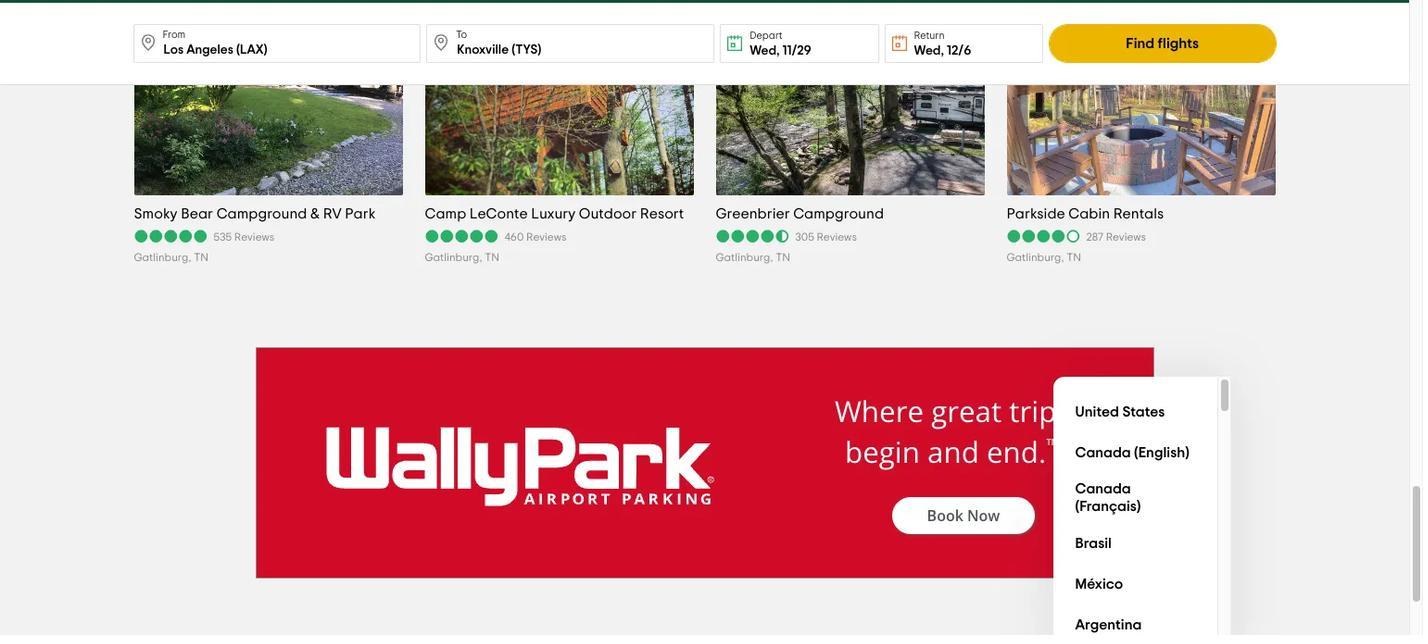 Task type: locate. For each thing, give the bounding box(es) containing it.
3 tn from the left
[[776, 252, 790, 263]]

greenbrier campground link
[[716, 204, 984, 223]]

tn down 'leconte'
[[485, 252, 499, 263]]

0 horizontal spatial campground
[[216, 206, 307, 221]]

canada
[[1075, 445, 1131, 460], [1075, 482, 1131, 497]]

1 gatlinburg, tn from the left
[[134, 252, 208, 263]]

2 reviews from the left
[[526, 231, 566, 242]]

argentina link
[[1068, 605, 1202, 636]]

reviews for cabin
[[1106, 231, 1146, 242]]

4 reviews from the left
[[1106, 231, 1146, 242]]

287 reviews
[[1086, 231, 1146, 242]]

2 gatlinburg, from the left
[[425, 252, 482, 263]]

4 gatlinburg, from the left
[[1007, 252, 1064, 263]]

2 tn from the left
[[485, 252, 499, 263]]

gatlinburg, down smoky
[[134, 252, 191, 263]]

(english)
[[1134, 445, 1190, 460]]

depart wed, 11/29
[[750, 31, 811, 57]]

4 gatlinburg, tn from the left
[[1007, 252, 1081, 263]]

gatlinburg, down greenbrier
[[716, 252, 773, 263]]

wed, inside return wed, 12/6
[[914, 44, 944, 57]]

gatlinburg, tn down camp
[[425, 252, 499, 263]]

reviews
[[234, 231, 274, 242], [526, 231, 566, 242], [817, 231, 857, 242], [1106, 231, 1146, 242]]

gatlinburg, tn for greenbrier
[[716, 252, 790, 263]]

1 gatlinburg, from the left
[[134, 252, 191, 263]]

campground up 305 reviews
[[793, 206, 884, 221]]

&
[[310, 206, 320, 221]]

parkside cabin rentals link
[[1007, 204, 1275, 223]]

tn down "greenbrier campground"
[[776, 252, 790, 263]]

2 canada from the top
[[1075, 482, 1131, 497]]

gatlinburg, tn down parkside on the top of the page
[[1007, 252, 1081, 263]]

greenbrier campground
[[716, 206, 884, 221]]

1 wed, from the left
[[750, 44, 780, 57]]

camp leconte luxury outdoor resort
[[425, 206, 684, 221]]

parkside cabin rentals
[[1007, 206, 1164, 221]]

canada up "(français)"
[[1075, 482, 1131, 497]]

City or Airport text field
[[133, 24, 421, 63]]

argentina
[[1075, 618, 1142, 632]]

canada (english) link
[[1068, 433, 1202, 473]]

gatlinburg, tn for parkside
[[1007, 252, 1081, 263]]

gatlinburg,
[[134, 252, 191, 263], [425, 252, 482, 263], [716, 252, 773, 263], [1007, 252, 1064, 263]]

canada (français)
[[1075, 482, 1141, 514]]

2 gatlinburg, tn from the left
[[425, 252, 499, 263]]

tn
[[194, 252, 208, 263], [485, 252, 499, 263], [776, 252, 790, 263], [1066, 252, 1081, 263]]

1 horizontal spatial campground
[[793, 206, 884, 221]]

campground
[[216, 206, 307, 221], [793, 206, 884, 221]]

parkside cabin rentals image
[[1002, 10, 1280, 195]]

reviews down greenbrier campground link
[[817, 231, 857, 242]]

tn for bear
[[194, 252, 208, 263]]

0 vertical spatial canada
[[1075, 445, 1131, 460]]

wed, inside depart wed, 11/29
[[750, 44, 780, 57]]

tn for leconte
[[485, 252, 499, 263]]

3 reviews from the left
[[817, 231, 857, 242]]

1 vertical spatial canada
[[1075, 482, 1131, 497]]

brasil
[[1075, 536, 1112, 551]]

tn for cabin
[[1066, 252, 1081, 263]]

gatlinburg, for greenbrier
[[716, 252, 773, 263]]

tn down the bear
[[194, 252, 208, 263]]

find flights button
[[1049, 24, 1276, 63]]

camp leconte luxury outdoor resort image
[[425, 0, 693, 240]]

1 reviews from the left
[[234, 231, 274, 242]]

wed, down return
[[914, 44, 944, 57]]

canada (english)
[[1075, 445, 1190, 460]]

535
[[214, 231, 232, 242]]

return wed, 12/6
[[914, 31, 971, 57]]

menu
[[1053, 377, 1231, 636]]

2 wed, from the left
[[914, 44, 944, 57]]

canada down united
[[1075, 445, 1131, 460]]

tn down parkside cabin rentals
[[1066, 252, 1081, 263]]

campground up 535 reviews
[[216, 206, 307, 221]]

reviews down smoky bear campground & rv park in the top left of the page
[[234, 231, 274, 242]]

reviews down luxury
[[526, 231, 566, 242]]

1 tn from the left
[[194, 252, 208, 263]]

gatlinburg, down parkside on the top of the page
[[1007, 252, 1064, 263]]

gatlinburg, tn
[[134, 252, 208, 263], [425, 252, 499, 263], [716, 252, 790, 263], [1007, 252, 1081, 263]]

1 canada from the top
[[1075, 445, 1131, 460]]

find flights
[[1126, 36, 1199, 51]]

gatlinburg, tn down smoky
[[134, 252, 208, 263]]

gatlinburg, down camp
[[425, 252, 482, 263]]

4 tn from the left
[[1066, 252, 1081, 263]]

to
[[456, 30, 467, 40]]

1 horizontal spatial wed,
[[914, 44, 944, 57]]

wed,
[[750, 44, 780, 57], [914, 44, 944, 57]]

smoky
[[134, 206, 178, 221]]

gatlinburg, tn for camp
[[425, 252, 499, 263]]

3 gatlinburg, from the left
[[716, 252, 773, 263]]

460
[[504, 231, 524, 242]]

gatlinburg, tn down greenbrier
[[716, 252, 790, 263]]

gatlinburg, for smoky
[[134, 252, 191, 263]]

gatlinburg, for parkside
[[1007, 252, 1064, 263]]

3 gatlinburg, tn from the left
[[716, 252, 790, 263]]

canada inside canada (français)
[[1075, 482, 1131, 497]]

park
[[345, 206, 376, 221]]

wed, down depart on the top right of the page
[[750, 44, 780, 57]]

united
[[1075, 404, 1119, 419]]

12/6
[[947, 44, 971, 57]]

méxico
[[1075, 577, 1123, 592]]

0 horizontal spatial wed,
[[750, 44, 780, 57]]

reviews down the rentals
[[1106, 231, 1146, 242]]



Task type: vqa. For each thing, say whether or not it's contained in the screenshot.
the smoky
yes



Task type: describe. For each thing, give the bounding box(es) containing it.
camp
[[425, 206, 466, 221]]

305
[[795, 231, 814, 242]]

2 campground from the left
[[793, 206, 884, 221]]

parkside
[[1007, 206, 1065, 221]]

bear
[[181, 206, 213, 221]]

rv
[[323, 206, 342, 221]]

united states
[[1075, 404, 1165, 419]]

1 campground from the left
[[216, 206, 307, 221]]

greenbrier
[[716, 206, 790, 221]]

greenbrier campground image
[[686, 0, 1014, 226]]

advertisement region
[[255, 347, 1154, 579]]

gatlinburg, for camp
[[425, 252, 482, 263]]

brasil link
[[1068, 524, 1202, 564]]

wed, for wed, 11/29
[[750, 44, 780, 57]]

287
[[1086, 231, 1103, 242]]

menu containing united states
[[1053, 377, 1231, 636]]

(français)
[[1075, 499, 1141, 514]]

find
[[1126, 36, 1155, 51]]

resort
[[640, 206, 684, 221]]

535 reviews
[[214, 231, 274, 242]]

gatlinburg, tn for smoky
[[134, 252, 208, 263]]

return
[[914, 31, 945, 41]]

rentals
[[1113, 206, 1164, 221]]

leconte
[[470, 206, 528, 221]]

cabin
[[1068, 206, 1110, 221]]

luxury
[[531, 206, 576, 221]]

states
[[1122, 404, 1165, 419]]

460 reviews
[[504, 231, 566, 242]]

reviews for campground
[[817, 231, 857, 242]]

305 reviews
[[795, 231, 857, 242]]

camp leconte luxury outdoor resort link
[[425, 204, 693, 223]]

from
[[163, 30, 186, 40]]

united states link
[[1068, 392, 1202, 433]]

smoky bear campground & rv park
[[134, 206, 376, 221]]

outdoor
[[579, 206, 637, 221]]

flights
[[1158, 36, 1199, 51]]

City or Airport text field
[[426, 24, 714, 63]]

reviews for bear
[[234, 231, 274, 242]]

canada (français) link
[[1068, 473, 1202, 524]]

méxico link
[[1068, 564, 1202, 605]]

canada for canada (français)
[[1075, 482, 1131, 497]]

reviews for leconte
[[526, 231, 566, 242]]

wed, for wed, 12/6
[[914, 44, 944, 57]]

depart
[[750, 31, 783, 41]]

tn for campground
[[776, 252, 790, 263]]

11/29
[[783, 44, 811, 57]]

smoky bear campground & rv park link
[[134, 204, 403, 223]]

canada for canada (english)
[[1075, 445, 1131, 460]]

smoky bear campground & rv park image
[[104, 0, 432, 226]]



